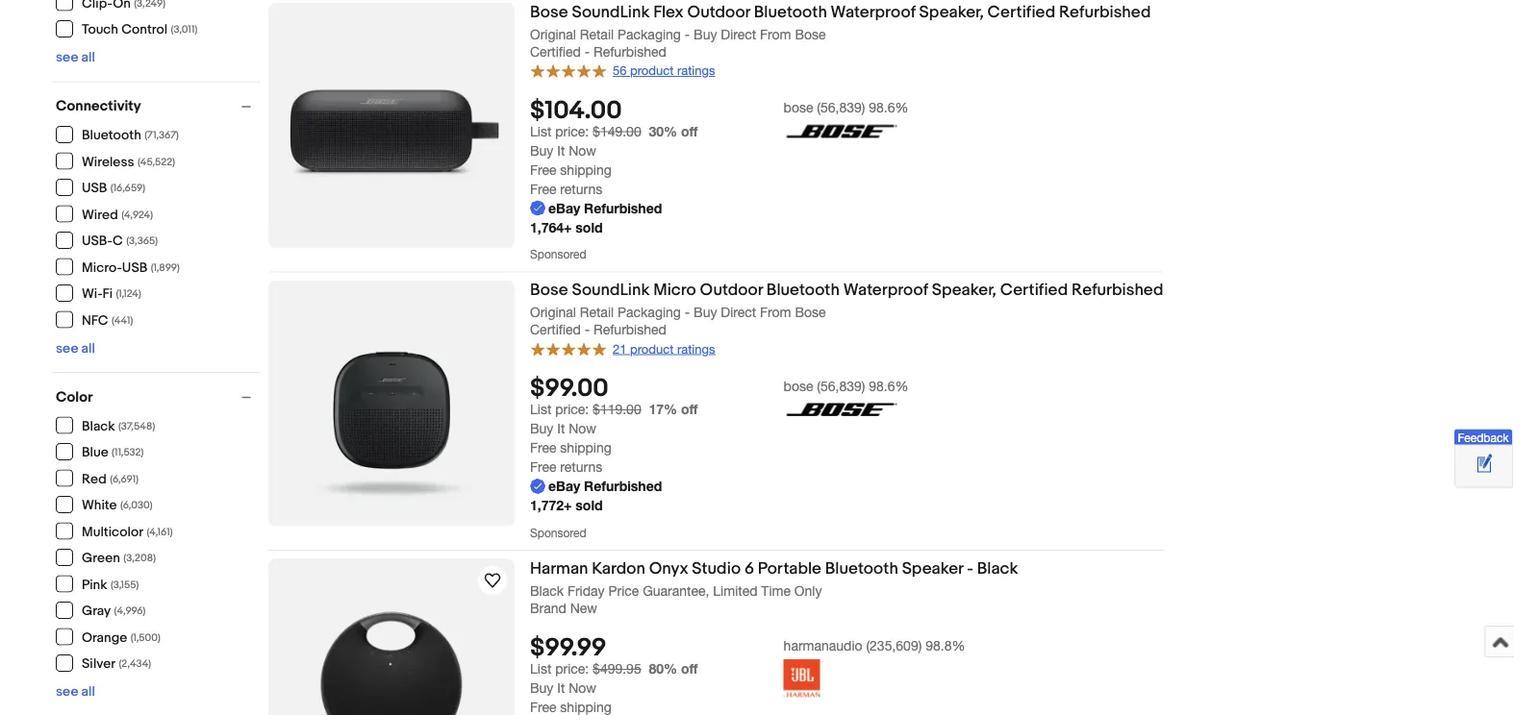 Task type: vqa. For each thing, say whether or not it's contained in the screenshot.


Task type: locate. For each thing, give the bounding box(es) containing it.
bluetooth (71,367)
[[82, 127, 179, 144]]

bluetooth inside harman kardon onyx studio 6 portable bluetooth speaker - black black friday price guarantee, limited time only brand new
[[825, 559, 899, 579]]

off right the 80% on the bottom
[[681, 662, 698, 678]]

usb up (1,124)
[[122, 260, 147, 276]]

2 ebay from the top
[[548, 479, 580, 494]]

list
[[530, 123, 552, 139], [530, 402, 552, 417], [530, 662, 552, 678]]

2 now from the top
[[569, 421, 597, 437]]

visit harmanaudio ebay store! image
[[784, 660, 820, 699]]

orange (1,500)
[[82, 630, 161, 647]]

2 from from the top
[[760, 305, 791, 320]]

speaker,
[[920, 2, 984, 22], [932, 281, 997, 301]]

packaging down micro
[[618, 305, 681, 320]]

flex
[[654, 2, 684, 22]]

original up 56 product ratings link
[[530, 26, 576, 42]]

see all button down nfc
[[56, 341, 95, 357]]

ratings up bose (56,839) 98.6% list price: $119.00 17% off
[[677, 341, 715, 356]]

1 vertical spatial shipping
[[560, 440, 612, 456]]

retail inside bose soundlink micro outdoor bluetooth waterproof speaker, certified refurbished original retail packaging - buy direct from bose certified - refurbished
[[580, 305, 614, 320]]

off for $99.00
[[681, 402, 698, 417]]

2 vertical spatial see all button
[[56, 685, 95, 701]]

bluetooth inside the bose soundlink flex outdoor bluetooth waterproof speaker, certified refurbished original retail packaging - buy direct from bose certified - refurbished
[[754, 2, 827, 22]]

shipping down $149.00 on the left of page
[[560, 162, 612, 178]]

outdoor for $104.00
[[687, 2, 750, 22]]

list left $149.00 on the left of page
[[530, 123, 552, 139]]

original up $99.00
[[530, 305, 576, 320]]

ebay up 1,772+
[[548, 479, 580, 494]]

1 returns from the top
[[560, 181, 603, 197]]

2 ratings from the top
[[677, 341, 715, 356]]

refurbished for buy it now free shipping free returns ebay refurbished 1,772+ sold
[[584, 479, 662, 494]]

1 vertical spatial it
[[557, 421, 565, 437]]

98.6%
[[869, 100, 909, 116], [869, 378, 909, 394]]

soundlink left flex
[[572, 2, 650, 22]]

black up blue
[[82, 419, 115, 435]]

eBay Refurbished text field
[[530, 199, 662, 218], [530, 477, 662, 496]]

0 vertical spatial ebay
[[548, 200, 580, 216]]

98.8%
[[926, 638, 966, 654]]

1 vertical spatial ebay
[[548, 479, 580, 494]]

1 now from the top
[[569, 142, 597, 158]]

returns up the 1,764+
[[560, 181, 603, 197]]

2 ebay refurbished text field from the top
[[530, 477, 662, 496]]

1 ebay from the top
[[548, 200, 580, 216]]

2 (56,839) from the top
[[817, 378, 865, 394]]

sold right 1,772+
[[576, 498, 603, 514]]

0 vertical spatial ratings
[[677, 63, 715, 78]]

buy down micro
[[694, 305, 717, 320]]

2 list from the top
[[530, 402, 552, 417]]

0 vertical spatial shipping
[[560, 162, 612, 178]]

it down the $104.00 at top left
[[557, 142, 565, 158]]

direct up bose (56,839) 98.6% list price: $119.00 17% off
[[721, 305, 756, 320]]

sold right the 1,764+
[[576, 219, 603, 235]]

price: inside bose (56,839) 98.6% list price: $119.00 17% off
[[555, 402, 589, 417]]

2 horizontal spatial black
[[977, 559, 1018, 579]]

ebay inside buy it now free shipping free returns ebay refurbished 1,764+ sold
[[548, 200, 580, 216]]

(6,691)
[[110, 473, 139, 486]]

ebay for $104.00
[[548, 200, 580, 216]]

2 packaging from the top
[[618, 305, 681, 320]]

1 soundlink from the top
[[572, 2, 650, 22]]

returns
[[560, 181, 603, 197], [560, 459, 603, 475]]

1 visit bose ebay store! image from the top
[[784, 122, 899, 141]]

1 vertical spatial off
[[681, 402, 698, 417]]

0 vertical spatial sold
[[576, 219, 603, 235]]

original
[[530, 26, 576, 42], [530, 305, 576, 320]]

packaging inside the bose soundlink flex outdoor bluetooth waterproof speaker, certified refurbished original retail packaging - buy direct from bose certified - refurbished
[[618, 26, 681, 42]]

now for $104.00
[[569, 142, 597, 158]]

waterproof inside the bose soundlink flex outdoor bluetooth waterproof speaker, certified refurbished original retail packaging - buy direct from bose certified - refurbished
[[831, 2, 916, 22]]

(56,839) inside bose (56,839) 98.6% list price: $119.00 17% off
[[817, 378, 865, 394]]

see all button for connectivity
[[56, 341, 95, 357]]

1 vertical spatial list
[[530, 402, 552, 417]]

shipping inside buy it now free shipping free returns ebay refurbished 1,772+ sold
[[560, 440, 612, 456]]

17%
[[649, 402, 677, 417]]

0 vertical spatial see all button
[[56, 50, 95, 66]]

returns up 1,772+
[[560, 459, 603, 475]]

returns inside buy it now free shipping free returns ebay refurbished 1,772+ sold
[[560, 459, 603, 475]]

2 visit bose ebay store! image from the top
[[784, 400, 899, 419]]

2 price: from the top
[[555, 402, 589, 417]]

21 product ratings link
[[530, 340, 715, 357]]

ebay refurbished text field up the 1,764+
[[530, 199, 662, 218]]

returns for $104.00
[[560, 181, 603, 197]]

list inside harmanaudio (235,609) 98.8% list price: $499.95 80% off
[[530, 662, 552, 678]]

1 vertical spatial outdoor
[[700, 281, 763, 301]]

2 vertical spatial price:
[[555, 662, 589, 678]]

price: left the $119.00
[[555, 402, 589, 417]]

shipping
[[560, 162, 612, 178], [560, 440, 612, 456]]

1 vertical spatial bose
[[784, 378, 814, 394]]

direct for $104.00
[[721, 26, 756, 42]]

1 vertical spatial see all button
[[56, 341, 95, 357]]

1 vertical spatial returns
[[560, 459, 603, 475]]

from inside bose soundlink micro outdoor bluetooth waterproof speaker, certified refurbished original retail packaging - buy direct from bose certified - refurbished
[[760, 305, 791, 320]]

2 sold from the top
[[576, 498, 603, 514]]

black
[[82, 419, 115, 435], [977, 559, 1018, 579], [530, 583, 564, 599]]

2 returns from the top
[[560, 459, 603, 475]]

1 vertical spatial usb
[[122, 260, 147, 276]]

2 vertical spatial list
[[530, 662, 552, 678]]

2 off from the top
[[681, 402, 698, 417]]

retail up 21
[[580, 305, 614, 320]]

ebay for $99.00
[[548, 479, 580, 494]]

1 ratings from the top
[[677, 63, 715, 78]]

soundlink inside the bose soundlink flex outdoor bluetooth waterproof speaker, certified refurbished original retail packaging - buy direct from bose certified - refurbished
[[572, 2, 650, 22]]

1 vertical spatial all
[[81, 341, 95, 357]]

now down $149.00 on the left of page
[[569, 142, 597, 158]]

1 horizontal spatial black
[[530, 583, 564, 599]]

0 vertical spatial speaker,
[[920, 2, 984, 22]]

1 retail from the top
[[580, 26, 614, 42]]

ratings
[[677, 63, 715, 78], [677, 341, 715, 356]]

98.6% inside bose (56,839) 98.6% list price: $119.00 17% off
[[869, 378, 909, 394]]

0 vertical spatial packaging
[[618, 26, 681, 42]]

2 vertical spatial it
[[557, 681, 565, 697]]

price: for $99.00
[[555, 402, 589, 417]]

all down touch
[[81, 50, 95, 66]]

black right speaker
[[977, 559, 1018, 579]]

free
[[530, 162, 557, 178], [530, 181, 557, 197], [530, 440, 557, 456], [530, 459, 557, 475]]

off right 17%
[[681, 402, 698, 417]]

0 vertical spatial now
[[569, 142, 597, 158]]

gray
[[82, 604, 111, 620]]

1 vertical spatial now
[[569, 421, 597, 437]]

1 shipping from the top
[[560, 162, 612, 178]]

2 product from the top
[[630, 341, 674, 356]]

1 direct from the top
[[721, 26, 756, 42]]

orange
[[82, 630, 127, 647]]

see all down nfc
[[56, 341, 95, 357]]

direct
[[721, 26, 756, 42], [721, 305, 756, 320]]

1 it from the top
[[557, 142, 565, 158]]

now down the $119.00
[[569, 421, 597, 437]]

3 list from the top
[[530, 662, 552, 678]]

waterproof inside bose soundlink micro outdoor bluetooth waterproof speaker, certified refurbished original retail packaging - buy direct from bose certified - refurbished
[[844, 281, 928, 301]]

0 vertical spatial visit bose ebay store! image
[[784, 122, 899, 141]]

98.6% for $104.00
[[869, 100, 909, 116]]

bose down bose soundlink micro outdoor bluetooth waterproof speaker, certified refurbished original retail packaging - buy direct from bose certified - refurbished
[[784, 378, 814, 394]]

2 all from the top
[[81, 341, 95, 357]]

see all button
[[56, 50, 95, 66], [56, 341, 95, 357], [56, 685, 95, 701]]

3 off from the top
[[681, 662, 698, 678]]

2 vertical spatial see
[[56, 685, 78, 701]]

bose soundlink micro outdoor bluetooth waterproof speaker, certified refurbished image
[[299, 281, 484, 527]]

from inside the bose soundlink flex outdoor bluetooth waterproof speaker, certified refurbished original retail packaging - buy direct from bose certified - refurbished
[[760, 26, 791, 42]]

off for $104.00
[[681, 123, 698, 139]]

usb up wired
[[82, 180, 107, 197]]

wireless
[[82, 154, 134, 170]]

1 see all from the top
[[56, 50, 95, 66]]

0 horizontal spatial usb
[[82, 180, 107, 197]]

see all down touch
[[56, 50, 95, 66]]

1 vertical spatial packaging
[[618, 305, 681, 320]]

shipping down the $119.00
[[560, 440, 612, 456]]

all down silver
[[81, 685, 95, 701]]

it down $99.99
[[557, 681, 565, 697]]

color button
[[56, 389, 260, 406]]

3 price: from the top
[[555, 662, 589, 678]]

1 vertical spatial price:
[[555, 402, 589, 417]]

0 vertical spatial outdoor
[[687, 2, 750, 22]]

0 vertical spatial 98.6%
[[869, 100, 909, 116]]

all down nfc
[[81, 341, 95, 357]]

0 vertical spatial black
[[82, 419, 115, 435]]

0 vertical spatial direct
[[721, 26, 756, 42]]

bose inside bose (56,839) 98.6% list price: $119.00 17% off
[[784, 378, 814, 394]]

3 all from the top
[[81, 685, 95, 701]]

product for $99.00
[[630, 341, 674, 356]]

list inside bose (56,839) 98.6% list price: $149.00 30% off
[[530, 123, 552, 139]]

from for $104.00
[[760, 26, 791, 42]]

2 vertical spatial black
[[530, 583, 564, 599]]

micro-
[[82, 260, 122, 276]]

1 vertical spatial speaker,
[[932, 281, 997, 301]]

1 vertical spatial sold
[[576, 498, 603, 514]]

0 vertical spatial returns
[[560, 181, 603, 197]]

new
[[570, 600, 598, 616]]

waterproof for $104.00
[[831, 2, 916, 22]]

(56,839) down the bose soundlink flex outdoor bluetooth waterproof speaker, certified refurbished original retail packaging - buy direct from bose certified - refurbished
[[817, 100, 865, 116]]

it
[[557, 142, 565, 158], [557, 421, 565, 437], [557, 681, 565, 697]]

buy inside the bose soundlink flex outdoor bluetooth waterproof speaker, certified refurbished original retail packaging - buy direct from bose certified - refurbished
[[694, 26, 717, 42]]

bose soundlink micro outdoor bluetooth waterproof speaker, certified refurbished heading
[[530, 281, 1164, 301]]

it inside buy it now free shipping free returns ebay refurbished 1,772+ sold
[[557, 421, 565, 437]]

it for $104.00
[[557, 142, 565, 158]]

outdoor inside bose soundlink micro outdoor bluetooth waterproof speaker, certified refurbished original retail packaging - buy direct from bose certified - refurbished
[[700, 281, 763, 301]]

6
[[745, 559, 754, 579]]

buy it now free shipping free returns ebay refurbished 1,772+ sold
[[530, 421, 662, 514]]

2 it from the top
[[557, 421, 565, 437]]

0 horizontal spatial black
[[82, 419, 115, 435]]

2 vertical spatial now
[[569, 681, 597, 697]]

direct inside the bose soundlink flex outdoor bluetooth waterproof speaker, certified refurbished original retail packaging - buy direct from bose certified - refurbished
[[721, 26, 756, 42]]

outdoor right flex
[[687, 2, 750, 22]]

certified
[[988, 2, 1056, 22], [530, 44, 581, 60], [1000, 281, 1068, 301], [530, 322, 581, 338]]

1 price: from the top
[[555, 123, 589, 139]]

buy down $99.99
[[530, 681, 554, 697]]

buy for buy it now free shipping free returns ebay refurbished 1,764+ sold
[[530, 142, 554, 158]]

2 vertical spatial see all
[[56, 685, 95, 701]]

from down the bose soundlink micro outdoor bluetooth waterproof speaker, certified refurbished link
[[760, 305, 791, 320]]

now inside buy it now free shipping free returns ebay refurbished 1,764+ sold
[[569, 142, 597, 158]]

1 vertical spatial ebay refurbished text field
[[530, 477, 662, 496]]

0 vertical spatial see
[[56, 50, 78, 66]]

list left the $119.00
[[530, 402, 552, 417]]

see all button down touch
[[56, 50, 95, 66]]

speaker, inside the bose soundlink flex outdoor bluetooth waterproof speaker, certified refurbished original retail packaging - buy direct from bose certified - refurbished
[[920, 2, 984, 22]]

1 product from the top
[[630, 63, 674, 78]]

0 vertical spatial (56,839)
[[817, 100, 865, 116]]

red
[[82, 471, 107, 488]]

refurbished for buy it now free shipping free returns ebay refurbished 1,764+ sold
[[584, 200, 662, 216]]

0 vertical spatial retail
[[580, 26, 614, 42]]

buy inside buy it now free shipping free returns ebay refurbished 1,772+ sold
[[530, 421, 554, 437]]

ebay refurbished text field for $99.00
[[530, 477, 662, 496]]

(3,365)
[[126, 235, 158, 248]]

speaker, inside bose soundlink micro outdoor bluetooth waterproof speaker, certified refurbished original retail packaging - buy direct from bose certified - refurbished
[[932, 281, 997, 301]]

1 off from the top
[[681, 123, 698, 139]]

0 vertical spatial waterproof
[[831, 2, 916, 22]]

0 vertical spatial price:
[[555, 123, 589, 139]]

98.6% down bose soundlink micro outdoor bluetooth waterproof speaker, certified refurbished original retail packaging - buy direct from bose certified - refurbished
[[869, 378, 909, 394]]

3 now from the top
[[569, 681, 597, 697]]

bose down the bose soundlink flex outdoor bluetooth waterproof speaker, certified refurbished heading
[[795, 26, 826, 42]]

off right 30%
[[681, 123, 698, 139]]

2 retail from the top
[[580, 305, 614, 320]]

1 vertical spatial direct
[[721, 305, 756, 320]]

wi-fi (1,124)
[[82, 286, 141, 303]]

off inside bose (56,839) 98.6% list price: $119.00 17% off
[[681, 402, 698, 417]]

1 98.6% from the top
[[869, 100, 909, 116]]

1 vertical spatial visit bose ebay store! image
[[784, 400, 899, 419]]

2 bose from the top
[[784, 378, 814, 394]]

1 packaging from the top
[[618, 26, 681, 42]]

direct up bose (56,839) 98.6% list price: $149.00 30% off
[[721, 26, 756, 42]]

soundlink
[[572, 2, 650, 22], [572, 281, 650, 301]]

buy
[[694, 26, 717, 42], [530, 142, 554, 158], [694, 305, 717, 320], [530, 421, 554, 437], [530, 681, 554, 697]]

soundlink for $104.00
[[572, 2, 650, 22]]

see all button down silver
[[56, 685, 95, 701]]

product right 21
[[630, 341, 674, 356]]

1,764+
[[530, 219, 572, 235]]

see all for color
[[56, 685, 95, 701]]

2 shipping from the top
[[560, 440, 612, 456]]

0 vertical spatial soundlink
[[572, 2, 650, 22]]

0 vertical spatial from
[[760, 26, 791, 42]]

price: for $104.00
[[555, 123, 589, 139]]

packaging for $104.00
[[618, 26, 681, 42]]

1 vertical spatial (56,839)
[[817, 378, 865, 394]]

see all
[[56, 50, 95, 66], [56, 341, 95, 357], [56, 685, 95, 701]]

1 vertical spatial product
[[630, 341, 674, 356]]

1 vertical spatial ratings
[[677, 341, 715, 356]]

3 see from the top
[[56, 685, 78, 701]]

2 original from the top
[[530, 305, 576, 320]]

from
[[760, 26, 791, 42], [760, 305, 791, 320]]

from for $99.00
[[760, 305, 791, 320]]

0 vertical spatial ebay refurbished text field
[[530, 199, 662, 218]]

portable
[[758, 559, 822, 579]]

2 vertical spatial all
[[81, 685, 95, 701]]

0 vertical spatial see all
[[56, 50, 95, 66]]

off
[[681, 123, 698, 139], [681, 402, 698, 417], [681, 662, 698, 678]]

ebay refurbished text field up 1,772+
[[530, 477, 662, 496]]

bose up 56 product ratings link
[[530, 2, 568, 22]]

80%
[[649, 662, 677, 678]]

0 vertical spatial all
[[81, 50, 95, 66]]

1 from from the top
[[760, 26, 791, 42]]

sold inside buy it now free shipping free returns ebay refurbished 1,772+ sold
[[576, 498, 603, 514]]

1 sold from the top
[[576, 219, 603, 235]]

packaging inside bose soundlink micro outdoor bluetooth waterproof speaker, certified refurbished original retail packaging - buy direct from bose certified - refurbished
[[618, 305, 681, 320]]

-
[[685, 26, 690, 42], [585, 44, 590, 60], [685, 305, 690, 320], [585, 322, 590, 338], [967, 559, 974, 579]]

refurbished inside buy it now free shipping free returns ebay refurbished 1,772+ sold
[[584, 479, 662, 494]]

price: up buy it now
[[555, 662, 589, 678]]

bose down the bose soundlink flex outdoor bluetooth waterproof speaker, certified refurbished original retail packaging - buy direct from bose certified - refurbished
[[784, 100, 814, 116]]

bose inside bose (56,839) 98.6% list price: $149.00 30% off
[[784, 100, 814, 116]]

original inside the bose soundlink flex outdoor bluetooth waterproof speaker, certified refurbished original retail packaging - buy direct from bose certified - refurbished
[[530, 26, 576, 42]]

see for color
[[56, 685, 78, 701]]

now inside buy it now free shipping free returns ebay refurbished 1,772+ sold
[[569, 421, 597, 437]]

sold for $104.00
[[576, 219, 603, 235]]

1 vertical spatial from
[[760, 305, 791, 320]]

- up 56 product ratings link
[[585, 44, 590, 60]]

visit bose ebay store! image
[[784, 122, 899, 141], [784, 400, 899, 419]]

bluetooth
[[754, 2, 827, 22], [82, 127, 141, 144], [767, 281, 840, 301], [825, 559, 899, 579]]

outdoor for $99.00
[[700, 281, 763, 301]]

buy inside buy it now free shipping free returns ebay refurbished 1,764+ sold
[[530, 142, 554, 158]]

(4,924)
[[121, 209, 153, 221]]

product
[[630, 63, 674, 78], [630, 341, 674, 356]]

retail inside the bose soundlink flex outdoor bluetooth waterproof speaker, certified refurbished original retail packaging - buy direct from bose certified - refurbished
[[580, 26, 614, 42]]

retail up 56
[[580, 26, 614, 42]]

soundlink inside bose soundlink micro outdoor bluetooth waterproof speaker, certified refurbished original retail packaging - buy direct from bose certified - refurbished
[[572, 281, 650, 301]]

0 vertical spatial list
[[530, 123, 552, 139]]

1 list from the top
[[530, 123, 552, 139]]

1 original from the top
[[530, 26, 576, 42]]

2 see all button from the top
[[56, 341, 95, 357]]

see all down silver
[[56, 685, 95, 701]]

off inside harmanaudio (235,609) 98.8% list price: $499.95 80% off
[[681, 662, 698, 678]]

speaker, for $104.00
[[920, 2, 984, 22]]

retail for $104.00
[[580, 26, 614, 42]]

2 see from the top
[[56, 341, 78, 357]]

0 vertical spatial it
[[557, 142, 565, 158]]

sold inside buy it now free shipping free returns ebay refurbished 1,764+ sold
[[576, 219, 603, 235]]

harman kardon onyx studio 6 portable bluetooth speaker - black heading
[[530, 559, 1018, 579]]

(56,839) down bose soundlink micro outdoor bluetooth waterproof speaker, certified refurbished original retail packaging - buy direct from bose certified - refurbished
[[817, 378, 865, 394]]

3 see all from the top
[[56, 685, 95, 701]]

refurbished inside buy it now free shipping free returns ebay refurbished 1,764+ sold
[[584, 200, 662, 216]]

4 free from the top
[[530, 459, 557, 475]]

0 vertical spatial bose
[[784, 100, 814, 116]]

soundlink up 21
[[572, 281, 650, 301]]

ratings for $104.00
[[677, 63, 715, 78]]

1 vertical spatial see all
[[56, 341, 95, 357]]

product right 56
[[630, 63, 674, 78]]

price: left $149.00 on the left of page
[[555, 123, 589, 139]]

buy for buy it now
[[530, 681, 554, 697]]

0 vertical spatial original
[[530, 26, 576, 42]]

ebay inside buy it now free shipping free returns ebay refurbished 1,772+ sold
[[548, 479, 580, 494]]

outdoor inside the bose soundlink flex outdoor bluetooth waterproof speaker, certified refurbished original retail packaging - buy direct from bose certified - refurbished
[[687, 2, 750, 22]]

original inside bose soundlink micro outdoor bluetooth waterproof speaker, certified refurbished original retail packaging - buy direct from bose certified - refurbished
[[530, 305, 576, 320]]

0 vertical spatial off
[[681, 123, 698, 139]]

it inside buy it now free shipping free returns ebay refurbished 1,764+ sold
[[557, 142, 565, 158]]

buy down the $104.00 at top left
[[530, 142, 554, 158]]

original for $104.00
[[530, 26, 576, 42]]

list up buy it now
[[530, 662, 552, 678]]

buy for buy it now free shipping free returns ebay refurbished 1,772+ sold
[[530, 421, 554, 437]]

21
[[613, 341, 627, 356]]

1 vertical spatial soundlink
[[572, 281, 650, 301]]

1 bose from the top
[[784, 100, 814, 116]]

harmanaudio (235,609) 98.8% list price: $499.95 80% off
[[530, 638, 966, 678]]

harman kardon onyx studio 6 portable bluetooth speaker - black link
[[530, 559, 1164, 582]]

packaging down flex
[[618, 26, 681, 42]]

2 98.6% from the top
[[869, 378, 909, 394]]

(56,839) inside bose (56,839) 98.6% list price: $149.00 30% off
[[817, 100, 865, 116]]

see
[[56, 50, 78, 66], [56, 341, 78, 357], [56, 685, 78, 701]]

direct inside bose soundlink micro outdoor bluetooth waterproof speaker, certified refurbished original retail packaging - buy direct from bose certified - refurbished
[[721, 305, 756, 320]]

98.6% for $99.00
[[869, 378, 909, 394]]

2 direct from the top
[[721, 305, 756, 320]]

buy it now
[[530, 681, 597, 697]]

wireless (45,522)
[[82, 154, 175, 170]]

98.6% down the bose soundlink flex outdoor bluetooth waterproof speaker, certified refurbished original retail packaging - buy direct from bose certified - refurbished
[[869, 100, 909, 116]]

1 ebay refurbished text field from the top
[[530, 199, 662, 218]]

1 (56,839) from the top
[[817, 100, 865, 116]]

1 horizontal spatial usb
[[122, 260, 147, 276]]

3 see all button from the top
[[56, 685, 95, 701]]

white
[[82, 498, 117, 514]]

all
[[81, 50, 95, 66], [81, 341, 95, 357], [81, 685, 95, 701]]

1 vertical spatial retail
[[580, 305, 614, 320]]

black up brand
[[530, 583, 564, 599]]

harman
[[530, 559, 588, 579]]

kardon
[[592, 559, 645, 579]]

returns inside buy it now free shipping free returns ebay refurbished 1,764+ sold
[[560, 181, 603, 197]]

(56,839) for $99.00
[[817, 378, 865, 394]]

ebay up the 1,764+
[[548, 200, 580, 216]]

shipping inside buy it now free shipping free returns ebay refurbished 1,764+ sold
[[560, 162, 612, 178]]

2 soundlink from the top
[[572, 281, 650, 301]]

2 vertical spatial off
[[681, 662, 698, 678]]

buy up 56 product ratings
[[694, 26, 717, 42]]

56 product ratings link
[[530, 62, 715, 79]]

(1,500)
[[131, 632, 161, 645]]

1 vertical spatial black
[[977, 559, 1018, 579]]

outdoor right micro
[[700, 281, 763, 301]]

bose
[[784, 100, 814, 116], [784, 378, 814, 394]]

2 see all from the top
[[56, 341, 95, 357]]

- right speaker
[[967, 559, 974, 579]]

0 vertical spatial product
[[630, 63, 674, 78]]

buy down $99.00
[[530, 421, 554, 437]]

1 vertical spatial see
[[56, 341, 78, 357]]

1 vertical spatial waterproof
[[844, 281, 928, 301]]

from down the bose soundlink flex outdoor bluetooth waterproof speaker, certified refurbished heading
[[760, 26, 791, 42]]

98.6% inside bose (56,839) 98.6% list price: $149.00 30% off
[[869, 100, 909, 116]]

it down $99.00
[[557, 421, 565, 437]]

price: inside bose (56,839) 98.6% list price: $149.00 30% off
[[555, 123, 589, 139]]

list inside bose (56,839) 98.6% list price: $119.00 17% off
[[530, 402, 552, 417]]

off inside bose (56,839) 98.6% list price: $149.00 30% off
[[681, 123, 698, 139]]

direct for $99.00
[[721, 305, 756, 320]]

ratings up bose (56,839) 98.6% list price: $149.00 30% off
[[677, 63, 715, 78]]

1 vertical spatial 98.6%
[[869, 378, 909, 394]]

1 vertical spatial original
[[530, 305, 576, 320]]

now down '$499.95'
[[569, 681, 597, 697]]



Task type: describe. For each thing, give the bounding box(es) containing it.
harman kardon onyx studio 6 portable bluetooth speaker - black image
[[268, 559, 515, 716]]

(4,996)
[[114, 606, 146, 618]]

silver (2,434)
[[82, 657, 151, 673]]

list for $104.00
[[530, 123, 552, 139]]

see all button for color
[[56, 685, 95, 701]]

(45,522)
[[138, 156, 175, 168]]

blue
[[82, 445, 108, 461]]

buy inside bose soundlink micro outdoor bluetooth waterproof speaker, certified refurbished original retail packaging - buy direct from bose certified - refurbished
[[694, 305, 717, 320]]

usb (16,659)
[[82, 180, 145, 197]]

(1,899)
[[151, 262, 180, 274]]

black (37,548)
[[82, 419, 155, 435]]

(11,532)
[[112, 447, 144, 459]]

$149.00
[[593, 123, 642, 139]]

it for $99.00
[[557, 421, 565, 437]]

bose soundlink micro outdoor bluetooth waterproof speaker, certified refurbished link
[[530, 281, 1164, 304]]

guarantee,
[[643, 583, 710, 599]]

wi-
[[82, 286, 103, 303]]

bose (56,839) 98.6% list price: $119.00 17% off
[[530, 378, 909, 417]]

bose for $99.00
[[784, 378, 814, 394]]

1 free from the top
[[530, 162, 557, 178]]

refurbished for bose soundlink flex outdoor bluetooth waterproof speaker, certified refurbished original retail packaging - buy direct from bose certified - refurbished
[[1059, 2, 1151, 22]]

packaging for $99.00
[[618, 305, 681, 320]]

micro
[[654, 281, 696, 301]]

$104.00
[[530, 96, 622, 126]]

white (6,030)
[[82, 498, 153, 514]]

friday
[[568, 583, 605, 599]]

see for connectivity
[[56, 341, 78, 357]]

- down micro
[[685, 305, 690, 320]]

(441)
[[112, 315, 133, 327]]

color
[[56, 389, 93, 406]]

blue (11,532)
[[82, 445, 144, 461]]

usb-c (3,365)
[[82, 233, 158, 250]]

touch control (3,011)
[[82, 22, 198, 38]]

green
[[82, 551, 120, 567]]

original for $99.00
[[530, 305, 576, 320]]

visit bose ebay store! image for $104.00
[[784, 122, 899, 141]]

(3,011)
[[171, 24, 198, 36]]

(37,548)
[[118, 420, 155, 433]]

bose (56,839) 98.6% list price: $149.00 30% off
[[530, 100, 909, 139]]

usb-
[[82, 233, 113, 250]]

studio
[[692, 559, 741, 579]]

- inside harman kardon onyx studio 6 portable bluetooth speaker - black black friday price guarantee, limited time only brand new
[[967, 559, 974, 579]]

$119.00
[[593, 402, 642, 417]]

1 see from the top
[[56, 50, 78, 66]]

speaker
[[902, 559, 964, 579]]

(6,030)
[[120, 500, 153, 512]]

limited
[[713, 583, 758, 599]]

price: inside harmanaudio (235,609) 98.8% list price: $499.95 80% off
[[555, 662, 589, 678]]

wired (4,924)
[[82, 207, 153, 223]]

visit bose ebay store! image for $99.00
[[784, 400, 899, 419]]

list for $99.00
[[530, 402, 552, 417]]

soundlink for $99.00
[[572, 281, 650, 301]]

bose down the bose soundlink micro outdoor bluetooth waterproof speaker, certified refurbished link
[[795, 305, 826, 320]]

(56,839) for $104.00
[[817, 100, 865, 116]]

ebay refurbished text field for $104.00
[[530, 199, 662, 218]]

red (6,691)
[[82, 471, 139, 488]]

(16,659)
[[110, 182, 145, 195]]

connectivity button
[[56, 98, 260, 115]]

c
[[113, 233, 123, 250]]

only
[[795, 583, 822, 599]]

touch
[[82, 22, 118, 38]]

feedback
[[1458, 431, 1509, 445]]

bose for $104.00
[[784, 100, 814, 116]]

connectivity
[[56, 98, 141, 115]]

$499.95
[[593, 662, 642, 678]]

shipping for $99.00
[[560, 440, 612, 456]]

1 see all button from the top
[[56, 50, 95, 66]]

(3,208)
[[123, 553, 156, 565]]

bose down the 1,764+
[[530, 281, 568, 301]]

(235,609)
[[866, 638, 922, 654]]

gray (4,996)
[[82, 604, 146, 620]]

56
[[613, 63, 627, 78]]

micro-usb (1,899)
[[82, 260, 180, 276]]

bluetooth inside bose soundlink micro outdoor bluetooth waterproof speaker, certified refurbished original retail packaging - buy direct from bose certified - refurbished
[[767, 281, 840, 301]]

buy it now free shipping free returns ebay refurbished 1,764+ sold
[[530, 142, 662, 235]]

1 all from the top
[[81, 50, 95, 66]]

speaker, for $99.00
[[932, 281, 997, 301]]

all for color
[[81, 685, 95, 701]]

bose soundlink micro outdoor bluetooth waterproof speaker, certified refurbished original retail packaging - buy direct from bose certified - refurbished
[[530, 281, 1164, 338]]

1,772+
[[530, 498, 572, 514]]

2 free from the top
[[530, 181, 557, 197]]

wired
[[82, 207, 118, 223]]

fi
[[103, 286, 113, 303]]

multicolor
[[82, 524, 143, 541]]

(4,161)
[[147, 526, 173, 539]]

- up 21 product ratings link
[[585, 322, 590, 338]]

pink
[[82, 577, 107, 594]]

shipping for $104.00
[[560, 162, 612, 178]]

refurbished for bose soundlink micro outdoor bluetooth waterproof speaker, certified refurbished original retail packaging - buy direct from bose certified - refurbished
[[1072, 281, 1164, 301]]

returns for $99.00
[[560, 459, 603, 475]]

bose soundlink flex outdoor bluetooth waterproof speaker, certified refurbished link
[[530, 2, 1164, 26]]

(3,155)
[[111, 579, 139, 592]]

retail for $99.00
[[580, 305, 614, 320]]

(71,367)
[[145, 129, 179, 142]]

all for connectivity
[[81, 341, 95, 357]]

(2,434)
[[119, 659, 151, 671]]

control
[[121, 22, 168, 38]]

pink (3,155)
[[82, 577, 139, 594]]

nfc (441)
[[82, 313, 133, 329]]

56 product ratings
[[613, 63, 715, 78]]

ratings for $99.00
[[677, 341, 715, 356]]

onyx
[[649, 559, 688, 579]]

30%
[[649, 123, 677, 139]]

price
[[609, 583, 639, 599]]

sold for $99.00
[[576, 498, 603, 514]]

(1,124)
[[116, 288, 141, 301]]

- up 56 product ratings
[[685, 26, 690, 42]]

time
[[761, 583, 791, 599]]

waterproof for $99.00
[[844, 281, 928, 301]]

see all for connectivity
[[56, 341, 95, 357]]

bose soundlink flex outdoor bluetooth waterproof speaker, certified refurbished heading
[[530, 2, 1151, 22]]

now for $99.00
[[569, 421, 597, 437]]

3 free from the top
[[530, 440, 557, 456]]

bose soundlink flex outdoor bluetooth waterproof speaker, certified refurbished image
[[268, 33, 515, 218]]

harmanaudio
[[784, 638, 863, 654]]

21 product ratings
[[613, 341, 715, 356]]

nfc
[[82, 313, 108, 329]]

product for $104.00
[[630, 63, 674, 78]]

0 vertical spatial usb
[[82, 180, 107, 197]]

multicolor (4,161)
[[82, 524, 173, 541]]

3 it from the top
[[557, 681, 565, 697]]

harman kardon onyx studio 6 portable bluetooth speaker - black black friday price guarantee, limited time only brand new
[[530, 559, 1018, 616]]

silver
[[82, 657, 116, 673]]

bose soundlink flex outdoor bluetooth waterproof speaker, certified refurbished original retail packaging - buy direct from bose certified - refurbished
[[530, 2, 1151, 60]]



